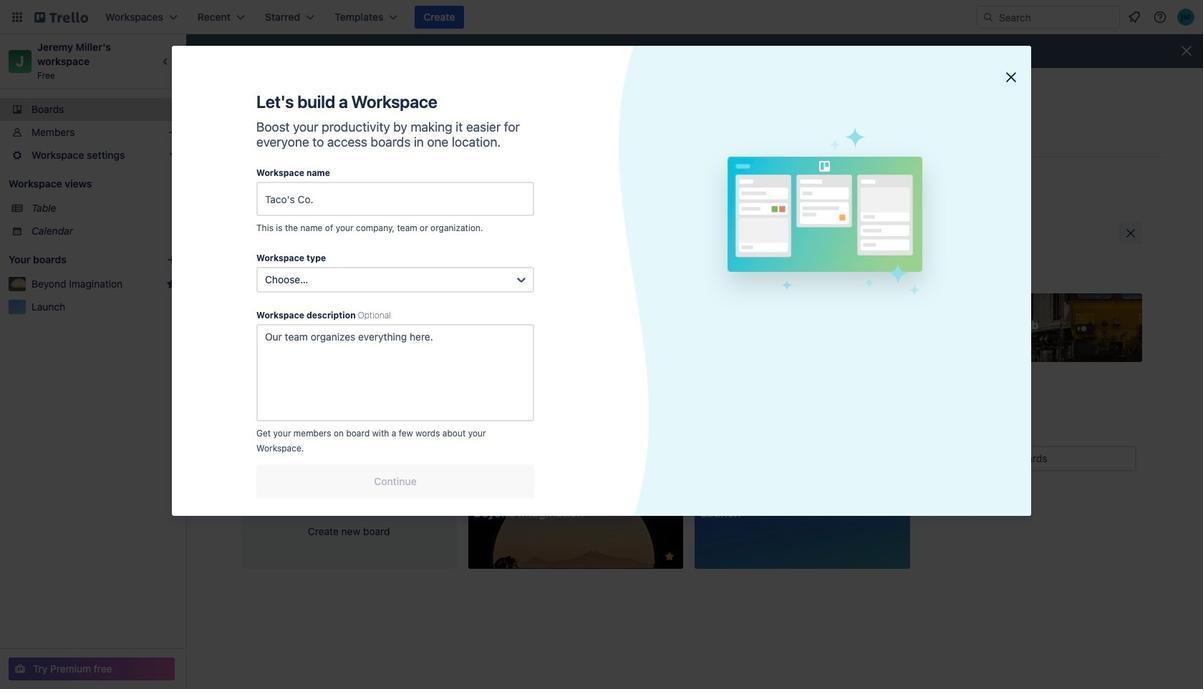 Task type: describe. For each thing, give the bounding box(es) containing it.
open information menu image
[[1153, 10, 1168, 24]]

add board image
[[166, 254, 178, 266]]

jeremy miller (jeremymiller198) image
[[1178, 9, 1195, 26]]

search image
[[983, 11, 994, 23]]

Taco's Co. text field
[[256, 182, 534, 216]]



Task type: vqa. For each thing, say whether or not it's contained in the screenshot.
0 Notifications Image
yes



Task type: locate. For each thing, give the bounding box(es) containing it.
Search boards text field
[[958, 446, 1137, 472]]

Search field
[[994, 6, 1120, 28]]

Our team organizes everything here. text field
[[256, 325, 534, 422]]

starred icon image
[[166, 279, 178, 290]]

workspace navigation collapse icon image
[[156, 52, 176, 72]]

primary element
[[0, 0, 1204, 34]]

your boards with 2 items element
[[9, 251, 145, 269]]

0 notifications image
[[1126, 9, 1143, 26]]



